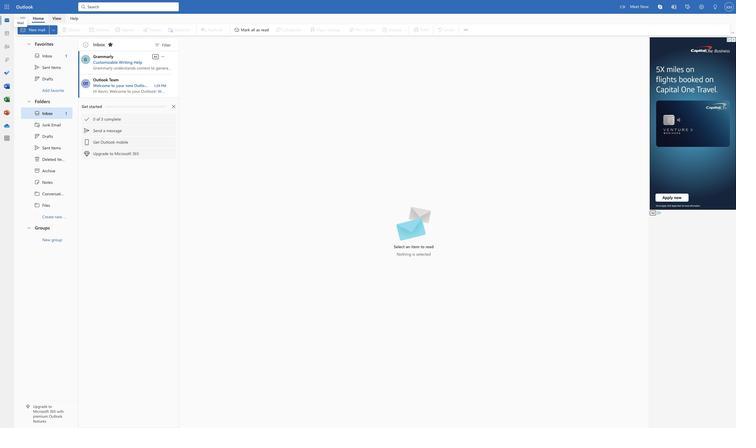 Task type: vqa. For each thing, say whether or not it's contained in the screenshot.


Task type: locate. For each thing, give the bounding box(es) containing it.
365 inside the upgrade to microsoft 365 with premium outlook features
[[50, 410, 56, 414]]

to inside the upgrade to microsoft 365 with premium outlook features
[[48, 405, 52, 410]]

1 vertical spatial  tree item
[[21, 142, 73, 154]]

notes
[[42, 180, 53, 185]]

1 horizontal spatial help
[[134, 60, 142, 65]]

2 vertical spatial items
[[57, 157, 67, 162]]

selected
[[417, 252, 431, 257]]

groups
[[35, 225, 50, 231]]

 tree item up add
[[21, 73, 73, 85]]

inbox 
[[93, 41, 113, 47]]

1  sent items from the top
[[34, 64, 61, 70]]

0 vertical spatial 1
[[65, 53, 67, 59]]

1 vertical spatial 365
[[50, 410, 56, 414]]

grammarly inside customizable writing help grammarly understands context to generate personalized posts, emails, and more.
[[93, 65, 113, 71]]

 button inside groups tree item
[[24, 223, 34, 233]]

sent up  tree item
[[42, 145, 50, 151]]

outlook right "premium"
[[49, 414, 62, 419]]

to down team
[[111, 83, 115, 88]]

ot
[[83, 81, 88, 86]]


[[621, 5, 625, 9]]

1 vertical spatial 
[[34, 111, 40, 116]]

new left mail
[[29, 27, 37, 32]]

new left group
[[42, 237, 50, 243]]

1 drafts from the top
[[42, 76, 53, 82]]

read inside select an item to read nothing is selected
[[426, 244, 434, 250]]

1 vertical spatial new
[[55, 214, 62, 220]]

 tree item up deleted
[[21, 142, 73, 154]]

grammarly up customizable
[[93, 54, 113, 59]]

 tree item
[[21, 73, 73, 85], [21, 131, 73, 142]]

1 vertical spatial  button
[[160, 54, 165, 59]]

Select a conversation checkbox
[[79, 75, 93, 88]]

0 vertical spatial get
[[82, 104, 88, 109]]

create new folder tree item
[[21, 211, 74, 223]]

2  sent items from the top
[[34, 145, 61, 151]]

send
[[93, 128, 102, 134]]

upgrade right 
[[93, 151, 109, 157]]


[[34, 191, 40, 197], [34, 203, 40, 208]]

2 vertical spatial  button
[[24, 223, 34, 233]]

 conversation history
[[34, 191, 79, 197]]

outlook up 
[[16, 4, 33, 10]]

tree
[[21, 108, 79, 223]]

 left folders
[[27, 99, 31, 104]]

drafts for first  tree item from the top
[[42, 76, 53, 82]]

 for groups
[[27, 226, 31, 230]]

meet now
[[631, 4, 649, 9]]

mark
[[241, 27, 250, 32]]

new
[[126, 83, 133, 88], [55, 214, 62, 220]]

read inside  mark all as read
[[261, 27, 269, 32]]

1 vertical spatial ad
[[652, 211, 655, 215]]

365 inside message list no conversations selected list box
[[133, 151, 139, 157]]

1  inbox from the top
[[34, 53, 52, 59]]

1 vertical spatial sent
[[42, 145, 50, 151]]

 sent items up  tree item
[[34, 145, 61, 151]]

0 horizontal spatial 365
[[50, 410, 56, 414]]

inbox up the  junk email
[[42, 111, 53, 116]]

1 vertical spatial 1
[[65, 111, 67, 116]]

0 horizontal spatial ad
[[154, 55, 157, 59]]

premium
[[33, 414, 48, 419]]

 button for folders
[[24, 96, 34, 107]]

 drafts inside favorites tree
[[34, 76, 53, 82]]

select an item to read nothing is selected
[[394, 244, 434, 257]]

to left 'with'
[[48, 405, 52, 410]]


[[700, 5, 704, 9]]

 for favorites
[[27, 42, 31, 46]]

grammarly down customizable
[[93, 65, 113, 71]]

1 horizontal spatial 
[[463, 27, 469, 33]]

favorites tree
[[21, 36, 73, 96]]

0 vertical spatial ad
[[154, 55, 157, 59]]

an
[[406, 244, 411, 250]]

1 vertical spatial  drafts
[[34, 134, 53, 139]]

 button down  new mail
[[24, 39, 34, 49]]

drafts down the  junk email
[[42, 134, 53, 139]]

inbox
[[93, 41, 105, 47], [42, 53, 52, 59], [42, 111, 53, 116]]

 button for groups
[[24, 223, 34, 233]]

1 vertical spatial  sent items
[[34, 145, 61, 151]]

1 vertical spatial 
[[34, 203, 40, 208]]

inbox left  button
[[93, 41, 105, 47]]

upgrade for upgrade to microsoft 365
[[93, 151, 109, 157]]

1 horizontal spatial read
[[426, 244, 434, 250]]

0 horizontal spatial new
[[55, 214, 62, 220]]

1  from the top
[[34, 53, 40, 59]]

ad
[[154, 55, 157, 59], [652, 211, 655, 215]]

0 vertical spatial 
[[463, 27, 469, 33]]

items up favorite
[[51, 65, 61, 70]]

microsoft for upgrade to microsoft 365
[[115, 151, 131, 157]]

0 vertical spatial read
[[261, 27, 269, 32]]

1 vertical spatial get
[[93, 140, 99, 145]]

1 vertical spatial 
[[34, 145, 40, 151]]

 deleted items
[[34, 157, 67, 162]]

 sent items
[[34, 64, 61, 70], [34, 145, 61, 151]]

new right the your
[[126, 83, 133, 88]]

 button
[[731, 30, 736, 36]]

to right item
[[421, 244, 425, 250]]

0 vertical spatial items
[[51, 65, 61, 70]]

1 horizontal spatial new
[[42, 237, 50, 243]]

filter
[[162, 42, 171, 48]]

new group tree item
[[21, 234, 73, 246]]

1 vertical spatial items
[[51, 145, 61, 151]]


[[234, 27, 240, 33]]

to right context
[[151, 65, 155, 71]]


[[20, 27, 26, 33]]

1 vertical spatial drafts
[[42, 134, 53, 139]]

1 vertical spatial  inbox
[[34, 111, 53, 116]]

1  button from the top
[[24, 39, 34, 49]]

 tree item down notes
[[21, 188, 79, 200]]

drafts inside 'tree'
[[42, 134, 53, 139]]

 down  in the top of the page
[[34, 134, 40, 139]]

1  drafts from the top
[[34, 76, 53, 82]]

 down 
[[34, 191, 40, 197]]

mobile
[[116, 140, 128, 145]]

 filter
[[154, 42, 171, 48]]


[[34, 180, 40, 185]]

1 horizontal spatial 365
[[133, 151, 139, 157]]

to
[[151, 65, 155, 71], [111, 83, 115, 88], [110, 151, 113, 157], [421, 244, 425, 250], [48, 405, 52, 410]]

 button inside favorites tree item
[[24, 39, 34, 49]]

 down  new mail
[[27, 42, 31, 46]]

drafts for first  tree item from the bottom of the page
[[42, 134, 53, 139]]

1 vertical spatial 
[[34, 134, 40, 139]]

items right deleted
[[57, 157, 67, 162]]

outlook banner
[[0, 0, 737, 15]]

0 vertical spatial new
[[126, 83, 133, 88]]

new inside  new mail
[[29, 27, 37, 32]]

km image
[[725, 2, 734, 12]]

help up context
[[134, 60, 142, 65]]

1 vertical spatial  tree item
[[21, 108, 73, 119]]

microsoft
[[115, 151, 131, 157], [33, 410, 49, 414]]

people image
[[4, 44, 10, 50]]

 tree item
[[21, 119, 73, 131]]

0 vertical spatial upgrade
[[93, 151, 109, 157]]

outlook team
[[93, 77, 119, 83]]

1  from the top
[[34, 76, 40, 82]]

word image
[[4, 84, 10, 89]]

0 horizontal spatial read
[[261, 27, 269, 32]]

set your advertising preferences image
[[658, 211, 662, 216]]

upgrade inside message list no conversations selected list box
[[93, 151, 109, 157]]

0 vertical spatial  tree item
[[21, 62, 73, 73]]

 tree item
[[21, 165, 73, 177]]

 inside 'folders' tree item
[[27, 99, 31, 104]]

1 horizontal spatial new
[[126, 83, 133, 88]]

 drafts
[[34, 76, 53, 82], [34, 134, 53, 139]]

premium features image
[[26, 406, 30, 410]]

to down get outlook mobile
[[110, 151, 113, 157]]

1 vertical spatial  tree item
[[21, 131, 73, 142]]

emails,
[[208, 65, 220, 71]]

 down favorites
[[34, 53, 40, 59]]

1 vertical spatial grammarly
[[93, 65, 113, 71]]

welcome
[[93, 83, 110, 88]]

 tree item up 'junk'
[[21, 108, 73, 119]]

tab list
[[28, 14, 83, 23]]

help
[[70, 15, 78, 21], [134, 60, 142, 65]]

2 1 from the top
[[65, 111, 67, 116]]

0 vertical spatial drafts
[[42, 76, 53, 82]]

1  tree item from the top
[[21, 188, 79, 200]]

left-rail-appbar navigation
[[1, 14, 13, 133]]

 tree item
[[21, 188, 79, 200], [21, 200, 73, 211]]

2 grammarly from the top
[[93, 65, 113, 71]]

0 vertical spatial  drafts
[[34, 76, 53, 82]]

0 vertical spatial  sent items
[[34, 64, 61, 70]]


[[34, 122, 40, 128]]

files
[[42, 203, 50, 208]]

grammarly
[[93, 54, 113, 59], [93, 65, 113, 71]]

items up  deleted items
[[51, 145, 61, 151]]

sent inside favorites tree
[[42, 65, 50, 70]]

1  from the top
[[34, 64, 40, 70]]

0 vertical spatial  button
[[24, 39, 34, 49]]

 inside groups tree item
[[27, 226, 31, 230]]

understands
[[114, 65, 136, 71]]

 files
[[34, 203, 50, 208]]

 inbox inside 'tree'
[[34, 111, 53, 116]]

upgrade inside the upgrade to microsoft 365 with premium outlook features
[[33, 405, 47, 410]]

1 grammarly from the top
[[93, 54, 113, 59]]

 up  in the top of the page
[[34, 111, 40, 116]]

2  inbox from the top
[[34, 111, 53, 116]]

folder
[[63, 214, 74, 220]]

2 vertical spatial inbox
[[42, 111, 53, 116]]

1  tree item from the top
[[21, 62, 73, 73]]

0 vertical spatial 
[[34, 191, 40, 197]]

 for  files
[[34, 203, 40, 208]]

 button
[[169, 102, 178, 111]]

folders
[[35, 98, 50, 104]]

1 vertical spatial  button
[[24, 96, 34, 107]]

message list no conversations selected list box
[[78, 51, 239, 428]]

 tree item down 'junk'
[[21, 131, 73, 142]]

sent up add
[[42, 65, 50, 70]]

1 left g
[[65, 53, 67, 59]]

read
[[261, 27, 269, 32], [426, 244, 434, 250]]

0 vertical spatial 
[[34, 53, 40, 59]]

 button
[[695, 0, 709, 15]]

microsoft for upgrade to microsoft 365 with premium outlook features
[[33, 410, 49, 414]]

calendar image
[[4, 31, 10, 37]]

0 vertical spatial 365
[[133, 151, 139, 157]]

nothing
[[397, 252, 412, 257]]

 button left groups
[[24, 223, 34, 233]]

365 for upgrade to microsoft 365
[[133, 151, 139, 157]]

1 vertical spatial new
[[42, 237, 50, 243]]

1 horizontal spatial upgrade
[[93, 151, 109, 157]]


[[20, 16, 26, 22]]

 button inside 'folders' tree item
[[24, 96, 34, 107]]

 notes
[[34, 180, 53, 185]]

0 vertical spatial  inbox
[[34, 53, 52, 59]]

add
[[42, 88, 50, 93]]

upgrade to microsoft 365 with premium outlook features
[[33, 405, 64, 424]]

0 vertical spatial sent
[[42, 65, 50, 70]]

 for first  tree item from the bottom of the page
[[34, 134, 40, 139]]

 button left folders
[[24, 96, 34, 107]]

get
[[82, 104, 88, 109], [93, 140, 99, 145]]

 for folders
[[27, 99, 31, 104]]

 tree item up add favorite tree item
[[21, 62, 73, 73]]

0 horizontal spatial 
[[161, 54, 165, 59]]

1 horizontal spatial ad
[[652, 211, 655, 215]]

2  from the top
[[34, 134, 40, 139]]

create
[[42, 214, 54, 220]]

1  tree item from the top
[[21, 50, 73, 62]]

drafts inside favorites tree
[[42, 76, 53, 82]]

2 drafts from the top
[[42, 134, 53, 139]]

more apps image
[[4, 136, 10, 142]]

0 horizontal spatial  button
[[160, 54, 165, 59]]

favorites tree item
[[21, 39, 73, 50]]

 inside favorites tree
[[34, 53, 40, 59]]

to do image
[[4, 71, 10, 76]]

1  from the top
[[34, 191, 40, 197]]

1 sent from the top
[[42, 65, 50, 70]]

drafts
[[42, 76, 53, 82], [42, 134, 53, 139]]

1 vertical spatial microsoft
[[33, 410, 49, 414]]

1 down 'folders' tree item
[[65, 111, 67, 116]]

more.
[[229, 65, 239, 71]]

0 vertical spatial 
[[34, 76, 40, 82]]

read up selected
[[426, 244, 434, 250]]

 up add favorite tree item
[[34, 76, 40, 82]]

account
[[159, 83, 174, 88]]

0 vertical spatial  button
[[460, 24, 472, 36]]

move & delete group
[[18, 24, 195, 36]]

outlook down 'send a message'
[[101, 140, 115, 145]]

new left folder on the left
[[55, 214, 62, 220]]

0 vertical spatial grammarly
[[93, 54, 113, 59]]

 up 
[[34, 145, 40, 151]]

1 horizontal spatial get
[[93, 140, 99, 145]]

 drafts up add
[[34, 76, 53, 82]]

read right as
[[261, 27, 269, 32]]

 button
[[24, 39, 34, 49], [24, 96, 34, 107], [24, 223, 34, 233]]

0 horizontal spatial upgrade
[[33, 405, 47, 410]]

1 1 from the top
[[65, 53, 67, 59]]

1 vertical spatial 
[[161, 54, 165, 59]]

inbox inside favorites tree
[[42, 53, 52, 59]]

0 horizontal spatial help
[[70, 15, 78, 21]]

0 vertical spatial inbox
[[93, 41, 105, 47]]

 inside favorites tree item
[[27, 42, 31, 46]]

 sent items up add favorite tree item
[[34, 64, 61, 70]]

 inbox
[[34, 53, 52, 59], [34, 111, 53, 116]]

items inside favorites tree
[[51, 65, 61, 70]]

microsoft down mobile
[[115, 151, 131, 157]]

 drafts down 'junk'
[[34, 134, 53, 139]]

upgrade up "premium"
[[33, 405, 47, 410]]

2  button from the top
[[24, 96, 34, 107]]

 left groups
[[27, 226, 31, 230]]

new inside tree item
[[55, 214, 62, 220]]

1 horizontal spatial microsoft
[[115, 151, 131, 157]]

get for get started
[[82, 104, 88, 109]]

get right 
[[93, 140, 99, 145]]

microsoft inside the upgrade to microsoft 365 with premium outlook features
[[33, 410, 49, 414]]


[[81, 4, 86, 10]]

1 vertical spatial read
[[426, 244, 434, 250]]

 tree item
[[21, 62, 73, 73], [21, 142, 73, 154]]

view
[[53, 15, 61, 21]]


[[714, 5, 718, 9]]

 inside message list no conversations selected list box
[[161, 54, 165, 59]]

0 vertical spatial  tree item
[[21, 73, 73, 85]]

 button inside message list no conversations selected list box
[[160, 54, 165, 59]]

1 vertical spatial inbox
[[42, 53, 52, 59]]

 sent items inside favorites tree
[[34, 64, 61, 70]]

welcome to your new outlook.com account
[[93, 83, 174, 88]]

0 horizontal spatial get
[[82, 104, 88, 109]]

0 vertical spatial  tree item
[[21, 50, 73, 62]]

0 vertical spatial help
[[70, 15, 78, 21]]

inbox down favorites tree item
[[42, 53, 52, 59]]

 tree item up create
[[21, 200, 73, 211]]

1 vertical spatial help
[[134, 60, 142, 65]]

 sent items inside 'tree'
[[34, 145, 61, 151]]

 inbox up 'junk'
[[34, 111, 53, 116]]

2 sent from the top
[[42, 145, 50, 151]]

1 inside favorites tree
[[65, 53, 67, 59]]

as
[[256, 27, 260, 32]]

0 horizontal spatial microsoft
[[33, 410, 49, 414]]

 tree item
[[21, 50, 73, 62], [21, 108, 73, 119]]

pm
[[161, 83, 166, 88]]

 inbox down favorites
[[34, 53, 52, 59]]

microsoft inside message list no conversations selected list box
[[115, 151, 131, 157]]

onedrive image
[[4, 123, 10, 129]]

1 vertical spatial upgrade
[[33, 405, 47, 410]]

microsoft up features
[[33, 410, 49, 414]]

1:29
[[154, 83, 160, 88]]

drafts up add favorite tree item
[[42, 76, 53, 82]]

 down favorites
[[34, 64, 40, 70]]

 left files
[[34, 203, 40, 208]]

ad down 
[[154, 55, 157, 59]]

0 vertical spatial new
[[29, 27, 37, 32]]

 inside 'tree'
[[34, 134, 40, 139]]

1
[[65, 53, 67, 59], [65, 111, 67, 116]]

3  button from the top
[[24, 223, 34, 233]]

get started
[[82, 104, 102, 109]]

0 horizontal spatial new
[[29, 27, 37, 32]]

help right view
[[70, 15, 78, 21]]

application
[[0, 0, 737, 429]]


[[84, 128, 90, 134]]

powerpoint image
[[4, 110, 10, 116]]

0 vertical spatial 
[[34, 64, 40, 70]]

 inside favorites tree
[[34, 76, 40, 82]]

items
[[51, 65, 61, 70], [51, 145, 61, 151], [57, 157, 67, 162]]

0 vertical spatial microsoft
[[115, 151, 131, 157]]

ad left set your advertising preferences icon
[[652, 211, 655, 215]]

 right mail
[[51, 28, 56, 32]]

2  from the top
[[34, 203, 40, 208]]

home button
[[28, 14, 48, 23]]

personalized
[[173, 65, 195, 71]]

 tree item down favorites
[[21, 50, 73, 62]]

get left started
[[82, 104, 88, 109]]



Task type: describe. For each thing, give the bounding box(es) containing it.

[[108, 42, 113, 47]]

started
[[89, 104, 102, 109]]

view button
[[48, 14, 65, 23]]

help inside "button"
[[70, 15, 78, 21]]

application containing outlook
[[0, 0, 737, 429]]

archive
[[42, 168, 55, 174]]

 button
[[654, 0, 668, 14]]

 button
[[709, 0, 723, 15]]

upgrade to microsoft 365
[[93, 151, 139, 157]]

ad inside message list no conversations selected list box
[[154, 55, 157, 59]]

your
[[116, 83, 125, 88]]

excel image
[[4, 97, 10, 103]]

3
[[101, 117, 103, 122]]

is
[[413, 252, 415, 257]]

message list section
[[78, 37, 239, 428]]

writing
[[119, 60, 133, 65]]

Search for email, meetings, files and more. field
[[87, 4, 176, 10]]

select
[[394, 244, 405, 250]]

meet
[[631, 4, 640, 9]]

to for upgrade to microsoft 365
[[110, 151, 113, 157]]

tags group
[[231, 24, 408, 36]]

help button
[[66, 14, 83, 23]]

outlook inside the upgrade to microsoft 365 with premium outlook features
[[49, 414, 62, 419]]

 for  popup button within message list no conversations selected list box
[[161, 54, 165, 59]]

read for select
[[426, 244, 434, 250]]

 for  conversation history
[[34, 191, 40, 197]]

favorite
[[51, 88, 64, 93]]

 button
[[17, 14, 28, 24]]


[[84, 151, 90, 157]]


[[686, 5, 691, 9]]

help inside customizable writing help grammarly understands context to generate personalized posts, emails, and more.
[[134, 60, 142, 65]]

to inside customizable writing help grammarly understands context to generate personalized posts, emails, and more.
[[151, 65, 155, 71]]

email
[[51, 122, 61, 128]]


[[84, 140, 90, 145]]

outlook link
[[16, 0, 33, 14]]


[[658, 5, 663, 9]]

of
[[97, 117, 100, 122]]

complete
[[104, 117, 121, 122]]

upgrade for upgrade to microsoft 365 with premium outlook features
[[33, 405, 47, 410]]

1  tree item from the top
[[21, 73, 73, 85]]

2  from the top
[[34, 111, 40, 116]]

inbox inside inbox 
[[93, 41, 105, 47]]

outlook team image
[[81, 79, 90, 88]]


[[172, 105, 176, 108]]

 for the right  popup button
[[463, 27, 469, 33]]


[[84, 117, 90, 122]]

and
[[221, 65, 228, 71]]

2  drafts from the top
[[34, 134, 53, 139]]


[[84, 42, 88, 47]]

 archive
[[34, 168, 55, 174]]

 button
[[681, 0, 695, 15]]

2  tree item from the top
[[21, 131, 73, 142]]

item
[[412, 244, 420, 250]]

 new mail
[[20, 27, 45, 33]]

inbox heading
[[93, 38, 115, 51]]

customizable
[[93, 60, 118, 65]]

favorites
[[35, 41, 53, 47]]

now
[[641, 4, 649, 9]]

2  tree item from the top
[[21, 200, 73, 211]]

with
[[57, 410, 64, 414]]


[[83, 42, 88, 47]]

 button
[[49, 25, 57, 35]]

2  tree item from the top
[[21, 108, 73, 119]]

home
[[33, 15, 44, 21]]

add favorite
[[42, 88, 64, 93]]

 inside  dropdown button
[[51, 28, 56, 32]]

tree containing 
[[21, 108, 79, 223]]

items inside  deleted items
[[57, 157, 67, 162]]

new group
[[42, 237, 62, 243]]

to for upgrade to microsoft 365 with premium outlook features
[[48, 405, 52, 410]]

 tree item
[[21, 154, 73, 165]]

mail image
[[4, 18, 10, 23]]

mail
[[38, 27, 45, 32]]

 inbox inside favorites tree
[[34, 53, 52, 59]]

 junk email
[[34, 122, 61, 128]]

Select all messages checkbox
[[82, 41, 90, 49]]


[[154, 42, 160, 48]]

context
[[137, 65, 150, 71]]

new inside tree item
[[42, 237, 50, 243]]

to inside select an item to read nothing is selected
[[421, 244, 425, 250]]

365 for upgrade to microsoft 365 with premium outlook features
[[50, 410, 56, 414]]

outlook inside banner
[[16, 4, 33, 10]]

to for welcome to your new outlook.com account
[[111, 83, 115, 88]]

send a message
[[93, 128, 122, 134]]

read for 
[[261, 27, 269, 32]]

 inside favorites tree
[[34, 64, 40, 70]]

junk
[[42, 122, 50, 128]]

g
[[84, 57, 87, 62]]

a
[[103, 128, 105, 134]]


[[34, 168, 40, 174]]

outlook.com
[[134, 83, 158, 88]]

0 of 3 complete
[[93, 117, 121, 122]]

2  from the top
[[34, 145, 40, 151]]

all
[[251, 27, 255, 32]]

get outlook mobile
[[93, 140, 128, 145]]

new inside message list no conversations selected list box
[[126, 83, 133, 88]]

mail tooltip
[[14, 19, 27, 27]]


[[34, 157, 40, 162]]

team
[[109, 77, 119, 83]]

 tree item
[[21, 177, 73, 188]]


[[732, 31, 735, 34]]

inbox inside 'tree'
[[42, 111, 53, 116]]

get for get outlook mobile
[[93, 140, 99, 145]]

create new folder
[[42, 214, 74, 220]]

 button for favorites
[[24, 39, 34, 49]]

files image
[[4, 57, 10, 63]]

sent inside 'tree'
[[42, 145, 50, 151]]

 search field
[[78, 0, 179, 13]]

0
[[93, 117, 95, 122]]

folders tree item
[[21, 96, 73, 108]]

mail
[[17, 20, 24, 25]]

1 horizontal spatial  button
[[460, 24, 472, 36]]

outlook up the welcome
[[93, 77, 108, 83]]

message
[[106, 128, 122, 134]]

groups tree item
[[21, 223, 73, 234]]

grammarly image
[[81, 55, 90, 64]]


[[672, 5, 677, 9]]

add favorite tree item
[[21, 85, 73, 96]]

deleted
[[42, 157, 56, 162]]

 for first  tree item from the top
[[34, 76, 40, 82]]

2  tree item from the top
[[21, 142, 73, 154]]

tab list containing home
[[28, 14, 83, 23]]

group
[[51, 237, 62, 243]]



